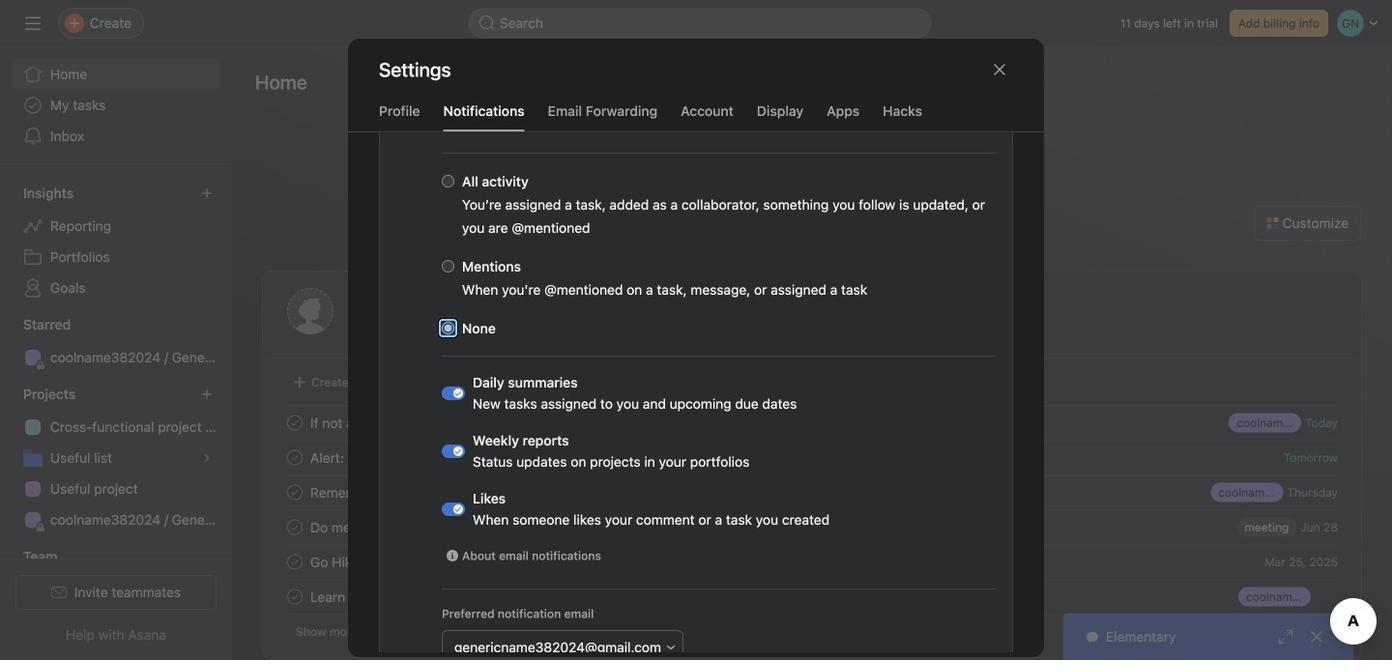 Task type: vqa. For each thing, say whether or not it's contained in the screenshot.
draft project brief cell Task name "text box"
no



Task type: locate. For each thing, give the bounding box(es) containing it.
6 list item from the top
[[264, 580, 1362, 615]]

Mark complete checkbox
[[283, 481, 307, 504], [283, 551, 307, 574], [283, 586, 307, 609]]

3 mark complete checkbox from the top
[[283, 516, 307, 539]]

3 mark complete checkbox from the top
[[283, 586, 307, 609]]

mark complete checkbox for 6th list item from the bottom of the page
[[283, 412, 307, 435]]

settings tab list
[[348, 101, 1045, 132]]

2 mark complete image from the top
[[283, 446, 307, 470]]

mark complete checkbox for second list item from the bottom of the page
[[283, 551, 307, 574]]

1 list item from the top
[[264, 406, 1362, 441]]

1 vertical spatial mark complete checkbox
[[283, 551, 307, 574]]

list box
[[468, 8, 932, 39]]

projects element
[[0, 377, 232, 540]]

mark complete image
[[283, 551, 307, 574]]

1 vertical spatial mark complete checkbox
[[283, 446, 307, 470]]

2 vertical spatial mark complete checkbox
[[283, 516, 307, 539]]

mark complete checkbox for 4th list item from the top of the page
[[283, 516, 307, 539]]

2 mark complete checkbox from the top
[[283, 446, 307, 470]]

2 vertical spatial switch
[[442, 503, 465, 516]]

5 mark complete image from the top
[[283, 586, 307, 609]]

1 mark complete checkbox from the top
[[283, 481, 307, 504]]

None radio
[[442, 260, 455, 273], [442, 322, 455, 335], [442, 260, 455, 273], [442, 322, 455, 335]]

0 vertical spatial switch
[[442, 387, 465, 400]]

None radio
[[442, 175, 455, 188]]

1 vertical spatial switch
[[442, 445, 465, 458]]

0 vertical spatial mark complete checkbox
[[283, 412, 307, 435]]

mark complete image
[[283, 412, 307, 435], [283, 446, 307, 470], [283, 481, 307, 504], [283, 516, 307, 539], [283, 586, 307, 609]]

mark complete checkbox for 4th list item from the bottom
[[283, 481, 307, 504]]

2 vertical spatial mark complete checkbox
[[283, 586, 307, 609]]

mark complete checkbox for 6th list item from the top of the page
[[283, 586, 307, 609]]

isinverse image
[[480, 15, 495, 31]]

global element
[[0, 47, 232, 163]]

1 mark complete checkbox from the top
[[283, 412, 307, 435]]

3 switch from the top
[[442, 503, 465, 516]]

list item
[[264, 406, 1362, 441], [264, 441, 1362, 475], [264, 475, 1362, 510], [264, 510, 1362, 545], [264, 545, 1362, 580], [264, 580, 1362, 615]]

0 vertical spatial mark complete checkbox
[[283, 481, 307, 504]]

Mark complete checkbox
[[283, 412, 307, 435], [283, 446, 307, 470], [283, 516, 307, 539]]

2 mark complete checkbox from the top
[[283, 551, 307, 574]]

dialog
[[348, 39, 1045, 661]]

switch
[[442, 387, 465, 400], [442, 445, 465, 458], [442, 503, 465, 516]]



Task type: describe. For each thing, give the bounding box(es) containing it.
starred element
[[0, 308, 232, 377]]

4 mark complete image from the top
[[283, 516, 307, 539]]

4 list item from the top
[[264, 510, 1362, 545]]

1 mark complete image from the top
[[283, 412, 307, 435]]

2 switch from the top
[[442, 445, 465, 458]]

1 switch from the top
[[442, 387, 465, 400]]

close image
[[1309, 630, 1325, 645]]

3 list item from the top
[[264, 475, 1362, 510]]

5 list item from the top
[[264, 545, 1362, 580]]

close this dialog image
[[992, 62, 1008, 77]]

add profile photo image
[[287, 288, 334, 335]]

mark complete checkbox for second list item from the top of the page
[[283, 446, 307, 470]]

hide sidebar image
[[25, 15, 41, 31]]

insights element
[[0, 176, 232, 308]]

expand elementary image
[[1279, 630, 1294, 645]]

3 mark complete image from the top
[[283, 481, 307, 504]]

2 list item from the top
[[264, 441, 1362, 475]]



